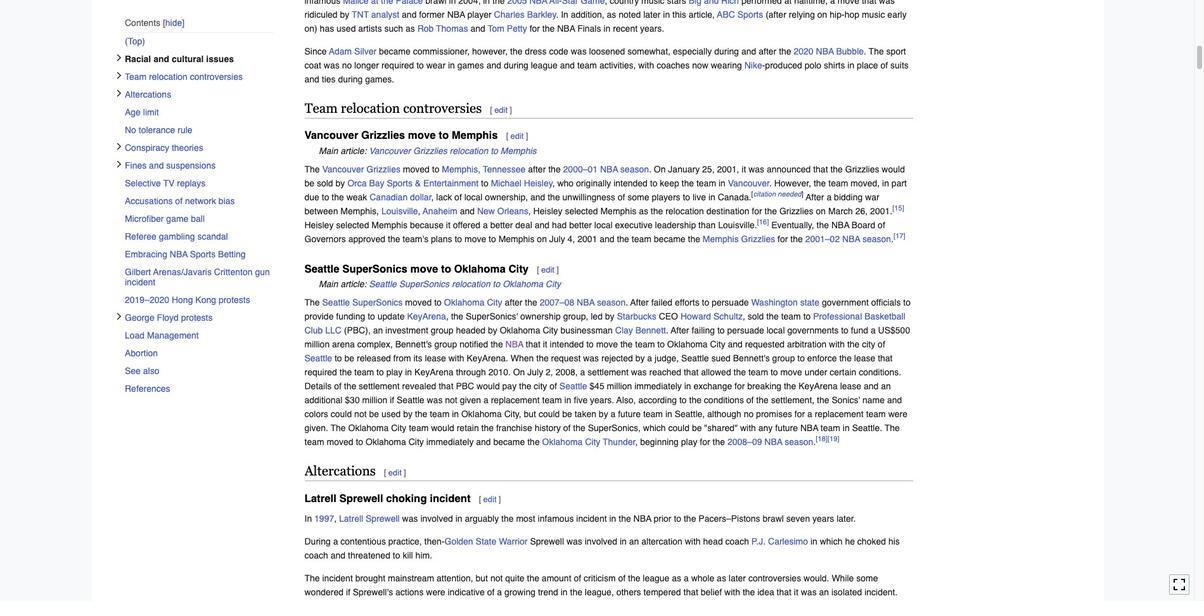 Task type: locate. For each thing, give the bounding box(es) containing it.
moved for supersonics
[[405, 298, 432, 308]]

beginning
[[641, 437, 679, 447]]

to inside . the sport coat was no longer required to wear in games and during league and team activities, with coaches now wearing
[[417, 60, 424, 70]]

be left taken
[[563, 409, 572, 419]]

the down january
[[682, 178, 694, 188]]

0 vertical spatial heisley
[[524, 178, 553, 188]]

1 horizontal spatial were
[[889, 409, 908, 419]]

professional basketball club llc
[[305, 312, 906, 336]]

season inside memphis grizzlies for the 2001–02 nba season . [17]
[[863, 234, 892, 244]]

] for vancouver grizzlies move to memphis
[[526, 131, 528, 141]]

adam silver link
[[329, 46, 377, 56]]

2 vertical spatial group
[[773, 353, 795, 364]]

retain
[[457, 423, 479, 433]]

[ for latrell sprewell choking incident
[[479, 495, 481, 504]]

0 horizontal spatial team
[[125, 71, 146, 82]]

controversies inside "the incident brought mainstream attention, but not quite the amount of criticism of the league as a whole as later controversies would. while some wondered if sprewell's actions were indicative of a growing trend in the league, others tempered that belief with the idea that it was an isolated incident. then active player"
[[749, 573, 802, 583]]

0 horizontal spatial if
[[346, 587, 351, 597]]

0 vertical spatial play
[[387, 367, 403, 378]]

keyarena inside to be released from its lease with keyarena. when the request was rejected by a judge, seattle sued bennett's group to enforce the lease that required the team to play in keyarena through 2010. on july 2, 2008, a settlement was reached that allowed the team to move under certain conditions. details of the settlement revealed that pbc would pay the city of
[[415, 367, 454, 378]]

edit link for team relocation controversies
[[495, 105, 508, 115]]

five
[[574, 395, 588, 405]]

sold for be
[[317, 178, 333, 188]]

and down conspiracy theories
[[149, 160, 164, 170]]

was right request at the bottom left
[[583, 353, 599, 364]]

on inside (after relying on hip-hop music early on) has used artists such as
[[818, 9, 828, 20]]

nba up group,
[[577, 298, 595, 308]]

0 vertical spatial used
[[337, 23, 356, 33]]

edit for altercations
[[389, 468, 402, 478]]

x small image
[[115, 54, 123, 61], [115, 71, 123, 79], [115, 143, 123, 150], [115, 160, 123, 168]]

whole
[[692, 573, 715, 583]]

2 vertical spatial became
[[494, 437, 525, 447]]

weak
[[347, 192, 367, 202]]

2020
[[794, 46, 814, 56]]

1 x small image from the top
[[115, 54, 123, 61]]

heisley down between
[[305, 220, 334, 230]]

0 horizontal spatial better
[[491, 220, 513, 230]]

in inside . however, the team moved, in part due to the weak
[[883, 178, 890, 188]]

nba up [18]
[[801, 423, 819, 433]]

x small image for team
[[115, 71, 123, 79]]

group left the notified
[[435, 340, 457, 350]]

edit for seattle supersonics move to oklahoma city
[[541, 265, 555, 274]]

the up ownership
[[525, 298, 538, 308]]

0 horizontal spatial immediately
[[427, 437, 474, 447]]

supersonics down the 'approved' at the left
[[343, 262, 408, 275]]

] for seattle supersonics move to oklahoma city
[[557, 265, 559, 274]]

city inside "oklahoma city thunder , beginning play for the 2008–09 nba season . [18] [19]"
[[585, 437, 601, 447]]

were inside $45 million immediately in exchange for breaking the keyarena lease and an additional $30 million if seattle was not given a replacement team in five years. also, according to the conditions of the settlement, the sonics' name and colors could not be used by the team in oklahoma city, but could be taken by a future team in seattle, although no promises for a replacement team were given. the oklahoma city team would retain the franchise history of the supersonics, which could be "shared" with any future nba team in seattle. the team moved to oklahoma city immediately and became the
[[889, 409, 908, 419]]

became
[[379, 46, 411, 56], [654, 234, 686, 244], [494, 437, 525, 447]]

coach
[[726, 536, 749, 546], [305, 550, 328, 560]]

1 vertical spatial moved
[[405, 298, 432, 308]]

to inside in which he choked his coach and threatened to kill him.
[[393, 550, 400, 560]]

load management
[[125, 330, 199, 340]]

by left tnt
[[340, 9, 350, 20]]

due
[[305, 192, 319, 202]]

team down ties
[[305, 101, 338, 116]]

future
[[618, 409, 641, 419], [776, 423, 798, 433]]

july inside to be released from its lease with keyarena. when the request was rejected by a judge, seattle sued bennett's group to enforce the lease that required the team to play in keyarena through 2010. on july 2, 2008, a settlement was reached that allowed the team to move under certain conditions. details of the settlement revealed that pbc would pay the city of
[[528, 367, 544, 378]]

for inside memphis grizzlies for the 2001–02 nba season . [17]
[[778, 234, 788, 244]]

the right given.
[[331, 423, 346, 433]]

of right indicative
[[487, 587, 495, 597]]

latrell up contentious at the bottom of page
[[339, 513, 363, 524]]

deal
[[516, 220, 532, 230]]

the left weak
[[332, 192, 344, 202]]

in inside -produced polo shirts in place of suits and ties during games.
[[848, 60, 855, 70]]

the right pay at the bottom of the page
[[519, 381, 532, 392]]

rob thomas link
[[418, 23, 468, 33]]

0 horizontal spatial during
[[338, 74, 363, 84]]

a inside 'heisley selected memphis because it offered a better deal and had better local executive leadership than louisville. [16]'
[[483, 220, 488, 230]]

immediately up according
[[635, 381, 682, 392]]

referee
[[125, 231, 156, 241]]

1 vertical spatial league
[[643, 573, 670, 583]]

0 horizontal spatial were
[[426, 587, 446, 597]]

main
[[319, 146, 338, 156], [319, 279, 338, 289]]

0 vertical spatial player
[[468, 9, 492, 20]]

and down code
[[560, 60, 575, 70]]

2 horizontal spatial after
[[806, 192, 825, 202]]

0 vertical spatial after
[[759, 46, 777, 56]]

lack
[[436, 192, 452, 202]]

it inside 'heisley selected memphis because it offered a better deal and had better local executive leadership than louisville. [16]'
[[446, 220, 451, 230]]

taken
[[575, 409, 597, 419]]

latrell sprewell link
[[339, 513, 400, 524]]

howard schultz link
[[681, 312, 743, 322]]

citation
[[754, 190, 776, 199]]

january
[[669, 164, 700, 174]]

arena
[[332, 340, 355, 350]]

tnt analyst and former nba player charles barkley . in addition, as noted later in this article, abc sports
[[352, 9, 764, 20]]

2 note from the top
[[305, 277, 913, 291]]

and inside in which he choked his coach and threatened to kill him.
[[331, 550, 346, 560]]

[ down vancouver link
[[752, 190, 754, 199]]

to up tennessee
[[491, 146, 498, 156]]

and up such
[[402, 9, 417, 20]]

sports for orca bay sports & entertainment to michael heisley , who originally intended to keep the team in vancouver
[[387, 178, 413, 188]]

was inside . the sport coat was no longer required to wear in games and during league and team activities, with coaches now wearing
[[324, 60, 340, 70]]

memphis inside eventually, the nba board of governors approved the team's plans to move to memphis on july 4, 2001 and the team became the
[[499, 234, 535, 244]]

0 vertical spatial immediately
[[635, 381, 682, 392]]

selected
[[565, 206, 598, 216], [336, 220, 369, 230]]

would
[[882, 164, 905, 174], [477, 381, 500, 392], [431, 423, 455, 433]]

funding
[[336, 312, 365, 322]]

. left the [19] at the right bottom of page
[[814, 437, 816, 447]]

was inside "the incident brought mainstream attention, but not quite the amount of criticism of the league as a whole as later controversies would. while some wondered if sprewell's actions were indicative of a growing trend in the league, others tempered that belief with the idea that it was an isolated incident. then active player"
[[801, 587, 817, 597]]

0 vertical spatial on
[[818, 9, 828, 20]]

1 horizontal spatial used
[[382, 409, 401, 419]]

during for and
[[504, 60, 529, 70]]

2 horizontal spatial became
[[654, 234, 686, 244]]

clay bennett link
[[616, 326, 666, 336]]

[16]
[[758, 218, 769, 227]]

0 horizontal spatial team relocation controversies
[[125, 71, 243, 82]]

team relocation controversies inside 'link'
[[125, 71, 243, 82]]

1 horizontal spatial city
[[862, 340, 876, 350]]

1 vertical spatial no
[[744, 409, 754, 419]]

city inside nba that it intended to move the team to oklahoma city and requested arbitration with the city of seattle
[[710, 340, 726, 350]]

1 x small image from the top
[[115, 89, 123, 97]]

. inside "oklahoma city thunder , beginning play for the 2008–09 nba season . [18] [19]"
[[814, 437, 816, 447]]

with inside "the incident brought mainstream attention, but not quite the amount of criticism of the league as a whole as later controversies would. while some wondered if sprewell's actions were indicative of a growing trend in the league, others tempered that belief with the idea that it was an isolated incident. then active player"
[[725, 587, 741, 597]]

2001.
[[871, 206, 893, 216]]

supersonics,
[[588, 423, 641, 433]]

state
[[801, 298, 820, 308]]

protests down crittenton
[[218, 295, 250, 305]]

1 vertical spatial after
[[528, 164, 546, 174]]

1 horizontal spatial but
[[524, 409, 536, 419]]

1 vertical spatial protests
[[181, 312, 212, 323]]

that up the when at the left bottom
[[526, 340, 541, 350]]

1 main from the top
[[319, 146, 338, 156]]

1 better from the left
[[491, 220, 513, 230]]

heisley for selected
[[534, 206, 563, 216]]

involved up then- in the bottom of the page
[[421, 513, 453, 524]]

] up michael heisley link
[[526, 131, 528, 141]]

1 vertical spatial article:
[[341, 279, 367, 289]]

1 horizontal spatial altercations
[[305, 464, 376, 479]]

was inside . on january 25, 2001, it was announced that the grizzlies would be sold by
[[749, 164, 765, 174]]

] for altercations
[[404, 468, 406, 478]]

the up "due"
[[305, 164, 320, 174]]

1 horizontal spatial became
[[494, 437, 525, 447]]

oklahoma up latrell sprewell choking incident
[[366, 437, 406, 447]]

of down breaking
[[747, 395, 754, 405]]

1 vertical spatial on
[[513, 367, 525, 378]]

memphis, for between
[[341, 206, 379, 216]]

could
[[331, 409, 352, 419], [539, 409, 560, 419], [669, 423, 690, 433]]

shirts
[[824, 60, 845, 70]]

0 horizontal spatial after
[[505, 298, 523, 308]]

1 vertical spatial sold
[[748, 312, 764, 322]]

1 horizontal spatial during
[[504, 60, 529, 70]]

persuade up schultz
[[712, 298, 749, 308]]

the left dress
[[510, 46, 523, 56]]

0 horizontal spatial selected
[[336, 220, 369, 230]]

2001,
[[717, 164, 740, 174]]

1 vertical spatial on
[[816, 206, 826, 216]]

1 vertical spatial city
[[534, 381, 547, 392]]

by
[[340, 9, 350, 20], [336, 178, 345, 188], [605, 312, 615, 322], [488, 326, 498, 336], [636, 353, 645, 364], [403, 409, 413, 419], [599, 409, 608, 419]]

0 horizontal spatial july
[[528, 367, 544, 378]]

edit link for seattle supersonics move to oklahoma city
[[541, 265, 555, 274]]

since adam silver became commissioner, however, the dress code was loosened somewhat, especially during and after the 2020 nba bubble
[[305, 46, 864, 56]]

crittenton
[[214, 267, 252, 277]]

as inside the louisville , anaheim and new orleans , heisley selected memphis as the relocation destination for the grizzlies on march 26, 2001. [15]
[[639, 206, 649, 216]]

team inside . the sport coat was no longer required to wear in games and during league and team activities, with coaches now wearing
[[578, 60, 597, 70]]

team
[[125, 71, 146, 82], [305, 101, 338, 116]]

0 vertical spatial but
[[524, 409, 536, 419]]

the inside . the sport coat was no longer required to wear in games and during league and team activities, with coaches now wearing
[[869, 46, 884, 56]]

it right idea at the right bottom
[[794, 587, 799, 597]]

x small image for conspiracy
[[115, 143, 123, 150]]

for up [16]
[[752, 206, 763, 216]]

1 vertical spatial used
[[382, 409, 401, 419]]

july left 4,
[[550, 234, 565, 244]]

seattle inside nba that it intended to move the team to oklahoma city and requested arbitration with the city of seattle
[[305, 353, 332, 364]]

move up "hop"
[[838, 0, 860, 6]]

[ up arguably
[[479, 495, 481, 504]]

by inside to be released from its lease with keyarena. when the request was rejected by a judge, seattle sued bennett's group to enforce the lease that required the team to play in keyarena through 2010. on july 2, 2008, a settlement was reached that allowed the team to move under certain conditions. details of the settlement revealed that pbc would pay the city of
[[636, 353, 645, 364]]

city
[[862, 340, 876, 350], [534, 381, 547, 392]]

for down eventually,
[[778, 234, 788, 244]]

relocation down games.
[[341, 101, 400, 116]]

amount
[[542, 573, 572, 583]]

oklahoma inside note
[[503, 279, 543, 289]]

memphis inside memphis grizzlies for the 2001–02 nba season . [17]
[[703, 234, 739, 244]]

if inside "the incident brought mainstream attention, but not quite the amount of criticism of the league as a whole as later controversies would. while some wondered if sprewell's actions were indicative of a growing trend in the league, others tempered that belief with the idea that it was an isolated incident. then active player"
[[346, 587, 351, 597]]

0 vertical spatial team relocation controversies
[[125, 71, 243, 82]]

analyst
[[371, 9, 400, 20]]

1 horizontal spatial if
[[390, 395, 394, 405]]

group down requested
[[773, 353, 795, 364]]

by right the led
[[605, 312, 615, 322]]

0 vertical spatial which
[[643, 423, 666, 433]]

heisley for ,
[[524, 178, 553, 188]]

in up golden
[[456, 513, 463, 524]]

0 vertical spatial x small image
[[115, 89, 123, 97]]

city down 2,
[[534, 381, 547, 392]]

0 horizontal spatial sports
[[190, 249, 215, 259]]

to up howard schultz link
[[702, 298, 710, 308]]

the down than
[[688, 234, 701, 244]]

an down would.
[[820, 587, 829, 597]]

seattle link down "2008,"
[[560, 381, 587, 392]]

the down taken
[[573, 423, 586, 433]]

executive
[[615, 220, 653, 230]]

2 x small image from the top
[[115, 312, 123, 320]]

. down 2001.
[[892, 234, 894, 244]]

2 vertical spatial supersonics
[[353, 298, 403, 308]]

1 horizontal spatial sold
[[748, 312, 764, 322]]

play
[[387, 367, 403, 378], [681, 437, 698, 447]]

was
[[880, 0, 895, 6], [571, 46, 587, 56], [324, 60, 340, 70], [749, 164, 765, 174], [583, 353, 599, 364], [631, 367, 647, 378], [427, 395, 443, 405], [402, 513, 418, 524], [567, 536, 583, 546], [801, 587, 817, 597]]

could up history
[[539, 409, 560, 419]]

keyarena
[[407, 312, 446, 322], [415, 367, 454, 378], [799, 381, 838, 392]]

. left january
[[649, 164, 652, 174]]

grizzlies inside memphis grizzlies for the 2001–02 nba season . [17]
[[742, 234, 776, 244]]

move up main article: seattle supersonics relocation to oklahoma city
[[411, 262, 438, 275]]

x small image for fines
[[115, 160, 123, 168]]

0 vertical spatial latrell
[[305, 492, 337, 505]]

in down the years on the right bottom of page
[[811, 536, 818, 546]]

[ edit ] for team relocation controversies
[[490, 105, 512, 115]]

, inside canadian dollar , lack of local ownership, and the unwillingness of some players to live in canada. [ citation needed ]
[[432, 192, 434, 202]]

main up vancouver grizzlies link
[[319, 146, 338, 156]]

2 better from the left
[[569, 220, 592, 230]]

selective tv replays link
[[125, 174, 273, 192]]

would up part
[[882, 164, 905, 174]]

seattle link
[[305, 353, 332, 364], [560, 381, 587, 392]]

0 horizontal spatial on
[[513, 367, 525, 378]]

incident inside gilbert arenas/javaris crittenton gun incident
[[125, 277, 155, 287]]

the down eventually,
[[791, 234, 803, 244]]

after up the -
[[759, 46, 777, 56]]

0 vertical spatial intended
[[614, 178, 648, 188]]

[ inside canadian dollar , lack of local ownership, and the unwillingness of some players to live in canada. [ citation needed ]
[[752, 190, 754, 199]]

seattle up funding on the left of the page
[[322, 298, 350, 308]]

1 horizontal spatial team relocation controversies
[[305, 101, 482, 116]]

the incident brought mainstream attention, but not quite the amount of criticism of the league as a whole as later controversies would. while some wondered if sprewell's actions were indicative of a growing trend in the league, others tempered that belief with the idea that it was an isolated incident. then active player
[[305, 573, 898, 601]]

article: for seattle
[[341, 279, 367, 289]]

wondered
[[305, 587, 344, 597]]

a up supersonics,
[[611, 409, 616, 419]]

keyarena , the supersonics' ownership group, led by starbucks ceo howard schultz , sold the team to
[[407, 312, 814, 322]]

x small image
[[115, 89, 123, 97], [115, 312, 123, 320]]

supersonics'
[[466, 312, 518, 322]]

be inside . on january 25, 2001, it was announced that the grizzlies would be sold by
[[305, 178, 315, 188]]

leadership
[[655, 220, 696, 230]]

local inside . after failing to persuade local governments to fund a us$500 million arena complex, bennett's group notified the
[[767, 326, 785, 336]]

sport
[[887, 46, 907, 56]]

with inside nba that it intended to move the team to oklahoma city and requested arbitration with the city of seattle
[[829, 340, 845, 350]]

the up the bidding
[[831, 164, 843, 174]]

on up keep
[[654, 164, 666, 174]]

an inside "the incident brought mainstream attention, but not quite the amount of criticism of the league as a whole as later controversies would. while some wondered if sprewell's actions were indicative of a growing trend in the league, others tempered that belief with the idea that it was an isolated incident. then active player"
[[820, 587, 829, 597]]

2 horizontal spatial controversies
[[749, 573, 802, 583]]

2 vertical spatial on
[[537, 234, 547, 244]]

0 vertical spatial some
[[628, 192, 650, 202]]

1 vertical spatial bennett's
[[733, 353, 770, 364]]

1 vertical spatial after
[[631, 298, 649, 308]]

michael
[[491, 178, 522, 188]]

2000–01 nba season link
[[563, 164, 649, 174]]

0 vertical spatial sold
[[317, 178, 333, 188]]

during for especially
[[715, 46, 739, 56]]

move left under at the right bottom
[[781, 367, 803, 378]]

[ edit ] for seattle supersonics move to oklahoma city
[[537, 265, 559, 274]]

required inside to be released from its lease with keyarena. when the request was rejected by a judge, seattle sued bennett's group to enforce the lease that required the team to play in keyarena through 2010. on july 2, 2008, a settlement was reached that allowed the team to move under certain conditions. details of the settlement revealed that pbc would pay the city of
[[305, 367, 337, 378]]

selective
[[125, 178, 161, 188]]

by inside . on january 25, 2001, it was announced that the grizzlies would be sold by
[[336, 178, 345, 188]]

, left lack
[[432, 192, 434, 202]]

and inside the louisville , anaheim and new orleans , heisley selected memphis as the relocation destination for the grizzlies on march 26, 2001. [15]
[[460, 206, 475, 216]]

(top) link
[[125, 32, 273, 50]]

2 vertical spatial after
[[505, 298, 523, 308]]

1 vertical spatial sports
[[387, 178, 413, 188]]

1 horizontal spatial seattle link
[[560, 381, 587, 392]]

2,
[[546, 367, 553, 378]]

and down during
[[331, 550, 346, 560]]

0 vertical spatial if
[[390, 395, 394, 405]]

during down dress
[[504, 60, 529, 70]]

the down players
[[651, 206, 663, 216]]

tom petty link
[[488, 23, 527, 33]]

,
[[553, 178, 555, 188], [432, 192, 434, 202], [418, 206, 421, 216], [529, 206, 531, 216], [446, 312, 449, 322], [743, 312, 746, 322], [636, 437, 638, 447], [334, 513, 337, 524]]

1 vertical spatial memphis,
[[341, 206, 379, 216]]

1 horizontal spatial not
[[445, 395, 458, 405]]

were
[[889, 409, 908, 419], [426, 587, 446, 597]]

was down would.
[[801, 587, 817, 597]]

1 horizontal spatial team
[[305, 101, 338, 116]]

sold inside . on january 25, 2001, it was announced that the grizzlies would be sold by
[[317, 178, 333, 188]]

. inside memphis grizzlies for the 2001–02 nba season . [17]
[[892, 234, 894, 244]]

[ for altercations
[[384, 468, 386, 478]]

26,
[[856, 206, 868, 216]]

0 vertical spatial protests
[[218, 295, 250, 305]]

sports for embracing nba sports betting
[[190, 249, 215, 259]]

oklahoma down given
[[462, 409, 502, 419]]

it up 2,
[[543, 340, 548, 350]]

1 horizontal spatial better
[[569, 220, 592, 230]]

that right idea at the right bottom
[[777, 587, 792, 597]]

2 vertical spatial during
[[338, 74, 363, 84]]

a right the fund
[[871, 326, 876, 336]]

load
[[125, 330, 144, 340]]

better down new orleans link
[[491, 220, 513, 230]]

relocation up leadership
[[666, 206, 704, 216]]

grizzlies down [16] link
[[742, 234, 776, 244]]

was down revealed
[[427, 395, 443, 405]]

p.j.
[[752, 536, 766, 546]]

1 article: from the top
[[341, 146, 367, 156]]

fullscreen image
[[1174, 579, 1186, 591]]

was inside performed at halftime, a move that was ridiculed by
[[880, 0, 895, 6]]

[ for team relocation controversies
[[490, 105, 493, 115]]

after for 2000–01
[[528, 164, 546, 174]]

destination
[[707, 206, 750, 216]]

george floyd protests link
[[125, 309, 273, 326]]

grizzlies inside . on january 25, 2001, it was announced that the grizzlies would be sold by
[[846, 164, 880, 174]]

but up indicative
[[476, 573, 488, 583]]

league inside "the incident brought mainstream attention, but not quite the amount of criticism of the league as a whole as later controversies would. while some wondered if sprewell's actions were indicative of a growing trend in the league, others tempered that belief with the idea that it was an isolated incident. then active player"
[[643, 573, 670, 583]]

the right seattle.
[[885, 423, 900, 433]]

on inside to be released from its lease with keyarena. when the request was rejected by a judge, seattle sued bennett's group to enforce the lease that required the team to play in keyarena through 2010. on july 2, 2008, a settlement was reached that allowed the team to move under certain conditions. details of the settlement revealed that pbc would pay the city of
[[513, 367, 525, 378]]

would inside . on january 25, 2001, it was announced that the grizzlies would be sold by
[[882, 164, 905, 174]]

0 vertical spatial selected
[[565, 206, 598, 216]]

season inside "oklahoma city thunder , beginning play for the 2008–09 nba season . [18] [19]"
[[785, 437, 814, 447]]

. inside . however, the team moved, in part due to the weak
[[770, 178, 772, 188]]

local up new on the left top
[[465, 192, 483, 202]]

music
[[862, 9, 885, 20]]

local up requested
[[767, 326, 785, 336]]

2 article: from the top
[[341, 279, 367, 289]]

with down somewhat, on the top of page
[[639, 60, 655, 70]]

keyarena inside $45 million immediately in exchange for breaking the keyarena lease and an additional $30 million if seattle was not given a replacement team in five years. also, according to the conditions of the settlement, the sonics' name and colors could not be used by the team in oklahoma city, but could be taken by a future team in seattle, although no promises for a replacement team were given. the oklahoma city team would retain the franchise history of the supersonics, which could be "shared" with any future nba team in seattle. the team moved to oklahoma city immediately and became the
[[799, 381, 838, 392]]

for down settlement,
[[795, 409, 805, 419]]

0 horizontal spatial required
[[305, 367, 337, 378]]

under
[[805, 367, 828, 378]]

edit link for altercations
[[389, 468, 402, 478]]

[
[[490, 105, 493, 115], [506, 131, 509, 141], [752, 190, 754, 199], [537, 265, 539, 274], [384, 468, 386, 478], [479, 495, 481, 504]]

0 vertical spatial city
[[862, 340, 876, 350]]

1 vertical spatial in
[[305, 513, 312, 524]]

contents
[[125, 18, 160, 28]]

1 horizontal spatial future
[[776, 423, 798, 433]]

be inside to be released from its lease with keyarena. when the request was rejected by a judge, seattle sued bennett's group to enforce the lease that required the team to play in keyarena through 2010. on july 2, 2008, a settlement was reached that allowed the team to move under certain conditions. details of the settlement revealed that pbc would pay the city of
[[345, 353, 355, 364]]

move inside eventually, the nba board of governors approved the team's plans to move to memphis on july 4, 2001 and the team became the
[[465, 234, 486, 244]]

1 horizontal spatial local
[[595, 220, 613, 230]]

1997
[[315, 513, 334, 524]]

history
[[535, 423, 561, 433]]

became down franchise
[[494, 437, 525, 447]]

[ up latrell sprewell choking incident
[[384, 468, 386, 478]]

for inside the louisville , anaheim and new orleans , heisley selected memphis as the relocation destination for the grizzlies on march 26, 2001. [15]
[[752, 206, 763, 216]]

1 horizontal spatial july
[[550, 234, 565, 244]]

edit link for latrell sprewell choking incident
[[484, 495, 497, 504]]

main for main article: vancouver grizzlies relocation to memphis
[[319, 146, 338, 156]]

1 vertical spatial million
[[607, 381, 632, 392]]

to up vancouver grizzlies relocation to memphis link
[[439, 129, 449, 142]]

1 vertical spatial required
[[305, 367, 337, 378]]

local for dollar
[[465, 192, 483, 202]]

3 x small image from the top
[[115, 143, 123, 150]]

[18]
[[816, 435, 828, 444]]

thomas
[[436, 23, 468, 33]]

of inside eventually, the nba board of governors approved the team's plans to move to memphis on july 4, 2001 and the team became the
[[878, 220, 886, 230]]

july inside eventually, the nba board of governors approved the team's plans to move to memphis on july 4, 2001 and the team became the
[[550, 234, 565, 244]]

0 horizontal spatial bennett's
[[395, 340, 432, 350]]

of inside -produced polo shirts in place of suits and ties during games.
[[881, 60, 888, 70]]

0 vertical spatial bennett's
[[395, 340, 432, 350]]

2 vertical spatial keyarena
[[799, 381, 838, 392]]

4 x small image from the top
[[115, 160, 123, 168]]

0 vertical spatial after
[[806, 192, 825, 202]]

sold up "due"
[[317, 178, 333, 188]]

bennett's inside to be released from its lease with keyarena. when the request was rejected by a judge, seattle sued bennett's group to enforce the lease that required the team to play in keyarena through 2010. on july 2, 2008, a settlement was reached that allowed the team to move under certain conditions. details of the settlement revealed that pbc would pay the city of
[[733, 353, 770, 364]]

practice,
[[389, 536, 422, 546]]

0 horizontal spatial no
[[342, 60, 352, 70]]

bennett's inside . after failing to persuade local governments to fund a us$500 million arena complex, bennett's group notified the
[[395, 340, 432, 350]]

of right details
[[334, 381, 342, 392]]

league for and
[[531, 60, 558, 70]]

0 horizontal spatial settlement
[[359, 381, 400, 392]]

orleans
[[498, 206, 529, 216]]

0 horizontal spatial latrell
[[305, 492, 337, 505]]

0 horizontal spatial would
[[431, 423, 455, 433]]

controversies down wear
[[403, 101, 482, 116]]

season down board
[[863, 234, 892, 244]]

2 vertical spatial heisley
[[305, 220, 334, 230]]

as up executive
[[639, 206, 649, 216]]

new
[[477, 206, 495, 216]]

note
[[305, 144, 913, 158], [305, 277, 913, 291]]

2 main from the top
[[319, 279, 338, 289]]

edit
[[495, 105, 508, 115], [511, 131, 524, 141], [541, 265, 555, 274], [389, 468, 402, 478], [484, 495, 497, 504]]

reached
[[650, 367, 682, 378]]

article: up seattle supersonics link
[[341, 279, 367, 289]]

after down ceo
[[671, 326, 690, 336]]

1 vertical spatial note
[[305, 277, 913, 291]]

after for 2007–08
[[505, 298, 523, 308]]

. inside . the sport coat was no longer required to wear in games and during league and team activities, with coaches now wearing
[[864, 46, 867, 56]]

] up tennessee
[[510, 105, 512, 115]]

in inside to be released from its lease with keyarena. when the request was rejected by a judge, seattle sued bennett's group to enforce the lease that required the team to play in keyarena through 2010. on july 2, 2008, a settlement was reached that allowed the team to move under certain conditions. details of the settlement revealed that pbc would pay the city of
[[405, 367, 412, 378]]

no tolerance rule link
[[125, 121, 273, 139]]

because
[[410, 220, 444, 230]]

years. inside $45 million immediately in exchange for breaking the keyarena lease and an additional $30 million if seattle was not given a replacement team in five years. also, according to the conditions of the settlement, the sonics' name and colors could not be used by the team in oklahoma city, but could be taken by a future team in seattle, although no promises for a replacement team were given. the oklahoma city team would retain the franchise history of the supersonics, which could be "shared" with any future nba team in seattle. the team moved to oklahoma city immediately and became the
[[590, 395, 615, 405]]

0 vertical spatial were
[[889, 409, 908, 419]]

league
[[531, 60, 558, 70], [643, 573, 670, 583]]

1 horizontal spatial required
[[382, 60, 414, 70]]

in down bubble
[[848, 60, 855, 70]]

george
[[125, 312, 154, 323]]

2 vertical spatial local
[[767, 326, 785, 336]]

memphis, tennessee link
[[442, 164, 526, 174]]

1 vertical spatial were
[[426, 587, 446, 597]]

by left "orca" on the top of the page
[[336, 178, 345, 188]]

with inside to be released from its lease with keyarena. when the request was rejected by a judge, seattle sued bennett's group to enforce the lease that required the team to play in keyarena through 2010. on july 2, 2008, a settlement was reached that allowed the team to move under certain conditions. details of the settlement revealed that pbc would pay the city of
[[449, 353, 465, 364]]

2 x small image from the top
[[115, 71, 123, 79]]

nba inside nba that it intended to move the team to oklahoma city and requested arbitration with the city of seattle
[[506, 340, 524, 350]]

in inside in which he choked his coach and threatened to kill him.
[[811, 536, 818, 546]]

1 horizontal spatial latrell
[[339, 513, 363, 524]]



Task type: describe. For each thing, give the bounding box(es) containing it.
team inside nba that it intended to move the team to oklahoma city and requested arbitration with the city of seattle
[[635, 340, 655, 350]]

the down washington
[[767, 312, 779, 322]]

in left altercation
[[620, 536, 627, 546]]

quite
[[505, 573, 525, 583]]

1 vertical spatial team relocation controversies
[[305, 101, 482, 116]]

seattle supersonics relocation to oklahoma city link
[[369, 279, 561, 289]]

although
[[708, 409, 742, 419]]

new orleans link
[[477, 206, 529, 216]]

mainstream
[[388, 573, 434, 583]]

the up the others
[[628, 573, 641, 583]]

main article: seattle supersonics relocation to oklahoma city
[[319, 279, 561, 289]]

in left seattle.
[[843, 423, 850, 433]]

oklahoma inside nba that it intended to move the team to oklahoma city and requested arbitration with the city of seattle
[[668, 340, 708, 350]]

that inside nba that it intended to move the team to oklahoma city and requested arbitration with the city of seattle
[[526, 340, 541, 350]]

moved inside $45 million immediately in exchange for breaking the keyarena lease and an additional $30 million if seattle was not given a replacement team in five years. also, according to the conditions of the settlement, the sonics' name and colors could not be used by the team in oklahoma city, but could be taken by a future team in seattle, although no promises for a replacement team were given. the oklahoma city team would retain the franchise history of the supersonics, which could be "shared" with any future nba team in seattle. the team moved to oklahoma city immediately and became the
[[327, 437, 354, 447]]

isolated
[[832, 587, 862, 597]]

conspiracy theories link
[[125, 139, 273, 156]]

0 vertical spatial persuade
[[712, 298, 749, 308]]

edit for team relocation controversies
[[495, 105, 508, 115]]

during inside -produced polo shirts in place of suits and ties during games.
[[338, 74, 363, 84]]

which inside in which he choked his coach and threatened to kill him.
[[820, 536, 843, 546]]

on inside . on january 25, 2001, it was announced that the grizzlies would be sold by
[[654, 164, 666, 174]]

as inside (after relying on hip-hop music early on) has used artists such as
[[406, 23, 415, 33]]

1 vertical spatial immediately
[[427, 437, 474, 447]]

city,
[[505, 409, 522, 419]]

0 vertical spatial not
[[445, 395, 458, 405]]

1 vertical spatial sprewell
[[366, 513, 400, 524]]

update
[[378, 312, 405, 322]]

to up oklahoma city link
[[493, 279, 500, 289]]

the up settlement,
[[784, 381, 797, 392]]

a inside performed at halftime, a move that was ridiculed by
[[831, 0, 836, 6]]

nba up shirts
[[816, 46, 834, 56]]

nba inside "oklahoma city thunder , beginning play for the 2008–09 nba season . [18] [19]"
[[765, 437, 783, 447]]

the seattle supersonics moved to oklahoma city after the 2007–08 nba season . after failed efforts to persuade washington state
[[305, 298, 820, 308]]

main for main article: seattle supersonics relocation to oklahoma city
[[319, 279, 338, 289]]

group inside . after failing to persuade local governments to fund a us$500 million arena complex, bennett's group notified the
[[435, 340, 457, 350]]

the up 2001–02
[[817, 220, 829, 230]]

$45
[[590, 381, 605, 392]]

eventually, the nba board of governors approved the team's plans to move to memphis on july 4, 2001 and the team became the
[[305, 220, 886, 244]]

to left the fund
[[842, 326, 849, 336]]

dollar
[[410, 192, 432, 202]]

oklahoma down seattle supersonics relocation to oklahoma city link
[[444, 298, 485, 308]]

in right finals
[[604, 23, 611, 33]]

local inside 'heisley selected memphis because it offered a better deal and had better local executive leadership than louisville. [16]'
[[595, 220, 613, 230]]

0 vertical spatial settlement
[[588, 367, 629, 378]]

halftime,
[[795, 0, 828, 6]]

schultz
[[714, 312, 743, 322]]

thunder
[[603, 437, 636, 447]]

1 horizontal spatial coach
[[726, 536, 749, 546]]

that left allowed
[[684, 367, 699, 378]]

a right "2008,"
[[581, 367, 585, 378]]

racial and cultural issues link
[[125, 50, 282, 68]]

heisley inside 'heisley selected memphis because it offered a better deal and had better local executive leadership than louisville. [16]'
[[305, 220, 334, 230]]

the left the sonics'
[[817, 395, 830, 405]]

conditions.
[[859, 367, 902, 378]]

name
[[863, 395, 885, 405]]

the right retain
[[482, 423, 494, 433]]

which inside $45 million immediately in exchange for breaking the keyarena lease and an additional $30 million if seattle was not given a replacement team in five years. also, according to the conditions of the settlement, the sonics' name and colors could not be used by the team in oklahoma city, but could be taken by a future team in seattle, although no promises for a replacement team were given. the oklahoma city team would retain the franchise history of the supersonics, which could be "shared" with any future nba team in seattle. the team moved to oklahoma city immediately and became the
[[643, 423, 666, 433]]

seattle down "governors"
[[305, 262, 340, 275]]

in up retain
[[452, 409, 459, 419]]

hip-
[[830, 9, 845, 20]]

keyarena link
[[407, 312, 446, 322]]

on inside the louisville , anaheim and new orleans , heisley selected memphis as the relocation destination for the grizzlies on march 26, 2001. [15]
[[816, 206, 826, 216]]

a inside . after failing to persuade local governments to fund a us$500 million arena complex, bennett's group notified the
[[871, 326, 876, 336]]

to down seattle supersonics link
[[368, 312, 375, 322]]

louisville.
[[719, 220, 758, 230]]

(pbc),
[[344, 326, 371, 336]]

was down in 1997 , latrell sprewell was involved in arguably the most infamous incident in the nba prior to the pacers–pistons brawl seven years later.
[[567, 536, 583, 546]]

edit for vancouver grizzlies move to memphis
[[511, 131, 524, 141]]

[ for vancouver grizzlies move to memphis
[[506, 131, 509, 141]]

and right name in the right bottom of the page
[[888, 395, 902, 405]]

additional
[[305, 395, 343, 405]]

article: for vancouver
[[341, 146, 367, 156]]

season up keyarena , the supersonics' ownership group, led by starbucks ceo howard schultz , sold the team to
[[597, 298, 626, 308]]

1 horizontal spatial intended
[[614, 178, 648, 188]]

especially
[[673, 46, 712, 56]]

0 horizontal spatial became
[[379, 46, 411, 56]]

efforts
[[675, 298, 700, 308]]

investment
[[386, 326, 429, 336]]

that up conditions.
[[878, 353, 893, 364]]

oklahoma city link
[[444, 298, 503, 308]]

2019–2020 hong kong protests
[[125, 295, 250, 305]]

0 horizontal spatial future
[[618, 409, 641, 419]]

[18] link
[[816, 435, 828, 444]]

play inside "oklahoma city thunder , beginning play for the 2008–09 nba season . [18] [19]"
[[681, 437, 698, 447]]

requested
[[746, 340, 785, 350]]

golden state warrior link
[[445, 536, 528, 546]]

edit link for vancouver grizzlies move to memphis
[[511, 131, 524, 141]]

1 vertical spatial latrell
[[339, 513, 363, 524]]

games
[[458, 60, 484, 70]]

group inside to be released from its lease with keyarena. when the request was rejected by a judge, seattle sued bennett's group to enforce the lease that required the team to play in keyarena through 2010. on july 2, 2008, a settlement was reached that allowed the team to move under certain conditions. details of the settlement revealed that pbc would pay the city of
[[773, 353, 795, 364]]

[16] link
[[758, 218, 769, 227]]

controversies inside 'link'
[[190, 71, 243, 82]]

wear
[[427, 60, 446, 70]]

polo
[[805, 60, 822, 70]]

of right history
[[564, 423, 571, 433]]

(pbc), an investment group headed by oklahoma city businessman clay bennett
[[342, 326, 666, 336]]

selective tv replays
[[125, 178, 205, 188]]

2 horizontal spatial after
[[759, 46, 777, 56]]

2008–09
[[728, 437, 762, 447]]

the up in which he choked his coach and threatened to kill him.
[[619, 513, 631, 524]]

golden
[[445, 536, 473, 546]]

that inside performed at halftime, a move that was ridiculed by
[[862, 0, 877, 6]]

x small image for altercations
[[115, 89, 123, 97]]

in up in which he choked his coach and threatened to kill him.
[[610, 513, 617, 524]]

load management link
[[125, 326, 273, 344]]

required inside . the sport coat was no longer required to wear in games and during league and team activities, with coaches now wearing
[[382, 60, 414, 70]]

relocation up oklahoma city link
[[452, 279, 491, 289]]

0 vertical spatial in
[[561, 9, 569, 20]]

to down schultz
[[718, 326, 725, 336]]

enforce
[[808, 353, 837, 364]]

[ for seattle supersonics move to oklahoma city
[[537, 265, 539, 274]]

[ edit ] for latrell sprewell choking incident
[[479, 495, 501, 504]]

nba inside eventually, the nba board of governors approved the team's plans to move to memphis on july 4, 2001 and the team became the
[[832, 220, 850, 230]]

relocation inside team relocation controversies 'link'
[[149, 71, 187, 82]]

by down revealed
[[403, 409, 413, 419]]

the right allowed
[[734, 367, 746, 378]]

0 vertical spatial years.
[[640, 23, 665, 33]]

sold for ,
[[748, 312, 764, 322]]

in left five on the left bottom of the page
[[565, 395, 572, 405]]

indicative
[[448, 587, 485, 597]]

to down $30
[[356, 437, 363, 447]]

oklahoma city thunder , beginning play for the 2008–09 nba season . [18] [19]
[[542, 435, 840, 447]]

a down settlement,
[[808, 409, 813, 419]]

moved for grizzlies
[[403, 164, 430, 174]]

oklahoma up seattle supersonics relocation to oklahoma city link
[[454, 262, 506, 275]]

but inside "the incident brought mainstream attention, but not quite the amount of criticism of the league as a whole as later controversies would. while some wondered if sprewell's actions were indicative of a growing trend in the league, others tempered that belief with the idea that it was an isolated incident. then active player"
[[476, 573, 488, 583]]

x small image for george floyd protests
[[115, 312, 123, 320]]

were inside "the incident brought mainstream attention, but not quite the amount of criticism of the league as a whole as later controversies would. while some wondered if sprewell's actions were indicative of a growing trend in the league, others tempered that belief with the idea that it was an isolated incident. then active player"
[[426, 587, 446, 597]]

move inside performed at halftime, a move that was ridiculed by
[[838, 0, 860, 6]]

after inside after a bidding war between memphis,
[[806, 192, 825, 202]]

by inside performed at halftime, a move that was ridiculed by
[[340, 9, 350, 20]]

infamous
[[538, 513, 574, 524]]

bennett
[[636, 326, 666, 336]]

vancouver up vancouver grizzlies link
[[305, 129, 359, 142]]

franchise
[[496, 423, 532, 433]]

memphis inside 'heisley selected memphis because it offered a better deal and had better local executive leadership than louisville. [16]'
[[372, 220, 408, 230]]

incident up in which he choked his coach and threatened to kill him.
[[577, 513, 607, 524]]

starbucks
[[617, 312, 657, 322]]

0 vertical spatial sprewell
[[340, 492, 383, 505]]

an left altercation
[[629, 536, 639, 546]]

nba up the originally
[[600, 164, 618, 174]]

details
[[305, 381, 332, 392]]

but inside $45 million immediately in exchange for breaking the keyarena lease and an additional $30 million if seattle was not given a replacement team in five years. also, according to the conditions of the settlement, the sonics' name and colors could not be used by the team in oklahoma city, but could be taken by a future team in seattle, although no promises for a replacement team were given. the oklahoma city team would retain the franchise history of the supersonics, which could be "shared" with any future nba team in seattle. the team moved to oklahoma city immediately and became the
[[524, 409, 536, 419]]

incident up arguably
[[430, 492, 471, 505]]

[ edit ] for vancouver grizzlies move to memphis
[[506, 131, 528, 141]]

the left most
[[502, 513, 514, 524]]

the up "seattle,"
[[690, 395, 702, 405]]

0 vertical spatial group
[[431, 326, 454, 336]]

1 horizontal spatial player
[[468, 9, 492, 20]]

memphis, for to
[[442, 164, 481, 174]]

of right lack
[[455, 192, 462, 202]]

bubble
[[837, 46, 864, 56]]

1 horizontal spatial controversies
[[403, 101, 482, 116]]

nba down gambling
[[169, 249, 188, 259]]

0 horizontal spatial could
[[331, 409, 352, 419]]

artists
[[358, 23, 382, 33]]

embracing
[[125, 249, 167, 259]]

oklahoma down $30
[[348, 423, 389, 433]]

the down barkley
[[543, 23, 555, 33]]

selected inside 'heisley selected memphis because it offered a better deal and had better local executive leadership than louisville. [16]'
[[336, 220, 369, 230]]

the up 2,
[[537, 353, 549, 364]]

1 vertical spatial replacement
[[815, 409, 864, 419]]

city inside to be released from its lease with keyarena. when the request was rejected by a judge, seattle sued bennett's group to enforce the lease that required the team to play in keyarena through 2010. on july 2, 2008, a settlement was reached that allowed the team to move under certain conditions. details of the settlement revealed that pbc would pay the city of
[[534, 381, 547, 392]]

years
[[813, 513, 835, 524]]

2 horizontal spatial could
[[669, 423, 690, 433]]

abortion link
[[125, 344, 273, 362]]

betting
[[218, 249, 245, 259]]

and inside eventually, the nba board of governors approved the team's plans to move to memphis on july 4, 2001 and the team became the
[[600, 234, 615, 244]]

pay
[[503, 381, 517, 392]]

the up $30
[[344, 381, 356, 392]]

if inside $45 million immediately in exchange for breaking the keyarena lease and an additional $30 million if seattle was not given a replacement team in five years. also, according to the conditions of the settlement, the sonics' name and colors could not be used by the team in oklahoma city, but could be taken by a future team in seattle, although no promises for a replacement team were given. the oklahoma city team would retain the franchise history of the supersonics, which could be "shared" with any future nba team in seattle. the team moved to oklahoma city immediately and became the
[[390, 395, 394, 405]]

to down offered
[[455, 234, 462, 244]]

lease inside $45 million immediately in exchange for breaking the keyarena lease and an additional $30 million if seattle was not given a replacement team in five years. also, according to the conditions of the settlement, the sonics' name and colors could not be used by the team in oklahoma city, but could be taken by a future team in seattle, although no promises for a replacement team were given. the oklahoma city team would retain the franchise history of the supersonics, which could be "shared" with any future nba team in seattle. the team moved to oklahoma city immediately and became the
[[841, 381, 862, 392]]

used inside $45 million immediately in exchange for breaking the keyarena lease and an additional $30 million if seattle was not given a replacement team in five years. also, according to the conditions of the settlement, the sonics' name and colors could not be used by the team in oklahoma city, but could be taken by a future team in seattle, although no promises for a replacement team were given. the oklahoma city team would retain the franchise history of the supersonics, which could be "shared" with any future nba team in seattle. the team moved to oklahoma city immediately and became the
[[382, 409, 401, 419]]

be up "oklahoma city thunder , beginning play for the 2008–09 nba season . [18] [19]"
[[692, 423, 702, 433]]

warrior
[[499, 536, 528, 546]]

gilbert
[[125, 267, 151, 277]]

seven
[[787, 513, 810, 524]]

the inside "oklahoma city thunder , beginning play for the 2008–09 nba season . [18] [19]"
[[713, 437, 725, 447]]

in inside canadian dollar , lack of local ownership, and the unwillingness of some players to live in canada. [ citation needed ]
[[709, 192, 716, 202]]

was down the rejected
[[631, 367, 647, 378]]

the left idea at the right bottom
[[743, 587, 755, 597]]

grizzlies inside the louisville , anaheim and new orleans , heisley selected memphis as the relocation destination for the grizzlies on march 26, 2001. [15]
[[780, 206, 814, 216]]

of inside "link"
[[175, 196, 182, 206]]

move up main article: vancouver grizzlies relocation to memphis
[[408, 129, 436, 142]]

gun
[[255, 267, 270, 277]]

1 vertical spatial future
[[776, 423, 798, 433]]

&
[[415, 178, 421, 188]]

] for latrell sprewell choking incident
[[499, 495, 501, 504]]

judge,
[[655, 353, 679, 364]]

edit for latrell sprewell choking incident
[[484, 495, 497, 504]]

citation needed link
[[754, 190, 802, 199]]

scandal
[[197, 231, 228, 241]]

to up main article: seattle supersonics relocation to oklahoma city
[[441, 262, 451, 275]]

nba up thomas
[[447, 9, 465, 20]]

a left whole
[[684, 573, 689, 583]]

oklahoma up nba link
[[500, 326, 541, 336]]

keyarena.
[[467, 353, 508, 364]]

fines and suspensions link
[[125, 156, 273, 174]]

to down main article: vancouver grizzlies relocation to memphis
[[432, 164, 440, 174]]

would.
[[804, 573, 830, 583]]

, left who
[[553, 178, 555, 188]]

to down state
[[804, 312, 811, 322]]

management
[[147, 330, 199, 340]]

on inside eventually, the nba board of governors approved the team's plans to move to memphis on july 4, 2001 and the team became the
[[537, 234, 547, 244]]

the inside canadian dollar , lack of local ownership, and the unwillingness of some players to live in canada. [ citation needed ]
[[548, 192, 560, 202]]

seattle up seattle supersonics link
[[369, 279, 397, 289]]

the inside . on january 25, 2001, it was announced that the grizzlies would be sold by
[[831, 164, 843, 174]]

1 vertical spatial involved
[[585, 536, 618, 546]]

0 vertical spatial supersonics
[[343, 262, 408, 275]]

2 vertical spatial sprewell
[[530, 536, 564, 546]]

1 vertical spatial seattle link
[[560, 381, 587, 392]]

-
[[763, 60, 766, 70]]

0 vertical spatial altercations
[[125, 89, 171, 99]]

settlement,
[[771, 395, 815, 405]]

1 vertical spatial team
[[305, 101, 338, 116]]

addition,
[[571, 9, 605, 20]]

of down 2,
[[550, 381, 557, 392]]

1 horizontal spatial could
[[539, 409, 560, 419]]

] inside canadian dollar , lack of local ownership, and the unwillingness of some players to live in canada. [ citation needed ]
[[802, 190, 804, 199]]

1 vertical spatial supersonics
[[399, 279, 450, 289]]

memphis inside the louisville , anaheim and new orleans , heisley selected memphis as the relocation destination for the grizzlies on march 26, 2001. [15]
[[601, 206, 637, 216]]

selected inside the louisville , anaheim and new orleans , heisley selected memphis as the relocation destination for the grizzlies on march 26, 2001. [15]
[[565, 206, 598, 216]]

seattle supersonics link
[[322, 298, 403, 308]]

to right officials on the right
[[904, 298, 911, 308]]

0 vertical spatial replacement
[[491, 395, 540, 405]]

starbucks link
[[617, 312, 657, 322]]

and up name in the right bottom of the page
[[864, 381, 879, 392]]

team inside eventually, the nba board of governors approved the team's plans to move to memphis on july 4, 2001 and the team became the
[[632, 234, 652, 244]]

in left exchange
[[685, 381, 692, 392]]

was inside $45 million immediately in exchange for breaking the keyarena lease and an additional $30 million if seattle was not given a replacement team in five years. also, according to the conditions of the settlement, the sonics' name and colors could not be used by the team in oklahoma city, but could be taken by a future team in seattle, although no promises for a replacement team were given. the oklahoma city team would retain the franchise history of the supersonics, which could be "shared" with any future nba team in seattle. the team moved to oklahoma city immediately and became the
[[427, 395, 443, 405]]

to left keep
[[650, 178, 658, 188]]

accusations of network bias
[[125, 196, 235, 206]]

as up tempered
[[672, 573, 682, 583]]

actions
[[396, 587, 424, 597]]

to inside . however, the team moved, in part due to the weak
[[322, 192, 329, 202]]

[ edit ] for altercations
[[384, 468, 406, 478]]

seattle inside to be released from its lease with keyarena. when the request was rejected by a judge, seattle sued bennett's group to enforce the lease that required the team to play in keyarena through 2010. on july 2, 2008, a settlement was reached that allowed the team to move under certain conditions. details of the settlement revealed that pbc would pay the city of
[[682, 353, 709, 364]]

others
[[617, 587, 641, 597]]

2001
[[578, 234, 597, 244]]

persuade inside . after failing to persuade local governments to fund a us$500 million arena complex, bennett's group notified the
[[728, 326, 765, 336]]

, left latrell sprewell 'link'
[[334, 513, 337, 524]]

2007–08
[[540, 298, 575, 308]]

local for after
[[767, 326, 785, 336]]

age limit link
[[125, 103, 273, 121]]

team inside . however, the team moved, in part due to the weak
[[829, 178, 849, 188]]

notified
[[460, 340, 488, 350]]

to right prior
[[674, 513, 682, 524]]

floyd
[[157, 312, 178, 323]]

0 vertical spatial keyarena
[[407, 312, 446, 322]]

him.
[[416, 550, 432, 560]]

2 horizontal spatial sports
[[738, 9, 764, 20]]

1 horizontal spatial million
[[362, 395, 388, 405]]

later inside "the incident brought mainstream attention, but not quite the amount of criticism of the league as a whole as later controversies would. while some wondered if sprewell's actions were indicative of a growing trend in the league, others tempered that belief with the idea that it was an isolated incident. then active player"
[[729, 573, 746, 583]]

governors
[[305, 234, 346, 244]]

the right quite
[[527, 573, 540, 583]]

nba inside memphis grizzlies for the 2001–02 nba season . [17]
[[843, 234, 861, 244]]

abc sports link
[[717, 9, 764, 20]]

the down history
[[528, 437, 540, 447]]

a right during
[[333, 536, 338, 546]]

grizzlies up vancouver grizzlies link
[[361, 129, 405, 142]]

relocation inside the louisville , anaheim and new orleans , heisley selected memphis as the relocation destination for the grizzlies on march 26, 2001. [15]
[[666, 206, 704, 216]]

2020 nba bubble link
[[794, 46, 864, 56]]

microfiber
[[125, 214, 164, 224]]

it inside . on january 25, 2001, it was announced that the grizzlies would be sold by
[[742, 164, 747, 174]]

when
[[511, 353, 534, 364]]

as up belief on the bottom
[[717, 573, 727, 583]]

, inside "oklahoma city thunder , beginning play for the 2008–09 nba season . [18] [19]"
[[636, 437, 638, 447]]

not inside "the incident brought mainstream attention, but not quite the amount of criticism of the league as a whole as later controversies would. while some wondered if sprewell's actions were indicative of a growing trend in the league, others tempered that belief with the idea that it was an isolated incident. then active player"
[[491, 573, 503, 583]]

the left team's on the top left of the page
[[388, 234, 400, 244]]

the right prior
[[684, 513, 696, 524]]

to up breaking
[[771, 367, 778, 378]]

after inside . after failing to persuade local governments to fund a us$500 million arena complex, bennett's group notified the
[[671, 326, 690, 336]]

to up keyarena link
[[434, 298, 442, 308]]

for down barkley
[[530, 23, 540, 33]]

became inside eventually, the nba board of governors approved the team's plans to move to memphis on july 4, 2001 and the team became the
[[654, 234, 686, 244]]

it inside "the incident brought mainstream attention, but not quite the amount of criticism of the league as a whole as later controversies would. while some wondered if sprewell's actions were indicative of a growing trend in the league, others tempered that belief with the idea that it was an isolated incident. then active player"
[[794, 587, 799, 597]]

0 vertical spatial later
[[644, 9, 661, 20]]

and inside -produced polo shirts in place of suits and ties during games.
[[305, 74, 319, 84]]

that inside . on january 25, 2001, it was announced that the grizzlies would be sold by
[[814, 164, 828, 174]]

to down arena
[[335, 353, 342, 364]]

0 horizontal spatial seattle link
[[305, 353, 332, 364]]

as left noted
[[607, 9, 617, 20]]

a left judge,
[[648, 353, 653, 364]]

1 vertical spatial not
[[354, 409, 367, 419]]

has
[[320, 23, 334, 33]]

] for team relocation controversies
[[510, 105, 512, 115]]

grizzlies down vancouver grizzlies move to memphis
[[413, 146, 447, 156]]

protests inside 'link'
[[218, 295, 250, 305]]

memphis up vancouver grizzlies relocation to memphis link
[[452, 129, 498, 142]]

some inside canadian dollar , lack of local ownership, and the unwillingness of some players to live in canada. [ citation needed ]
[[628, 192, 650, 202]]

the up [16] link
[[765, 206, 777, 216]]

league for as
[[643, 573, 670, 583]]

vancouver down vancouver grizzlies move to memphis
[[369, 146, 411, 156]]

vancouver up "orca" on the top of the page
[[322, 164, 364, 174]]

hide
[[165, 18, 182, 28]]

move inside nba that it intended to move the team to oklahoma city and requested arbitration with the city of seattle
[[597, 340, 618, 350]]

of inside nba that it intended to move the team to oklahoma city and requested arbitration with the city of seattle
[[878, 340, 886, 350]]

also
[[143, 366, 159, 376]]

players
[[652, 192, 681, 202]]

sued
[[712, 353, 731, 364]]

0 horizontal spatial involved
[[421, 513, 453, 524]]

. inside . on january 25, 2001, it was announced that the grizzlies would be sold by
[[649, 164, 652, 174]]

a left "growing"
[[497, 587, 502, 597]]

0 horizontal spatial in
[[305, 513, 312, 524]]

seattle down "2008,"
[[560, 381, 587, 392]]

x small image for racial
[[115, 54, 123, 61]]

to inside canadian dollar , lack of local ownership, and the unwillingness of some players to live in canada. [ citation needed ]
[[683, 192, 691, 202]]

1 note from the top
[[305, 144, 913, 158]]

, down dollar
[[418, 206, 421, 216]]



Task type: vqa. For each thing, say whether or not it's contained in the screenshot.
SuperSonics within note
yes



